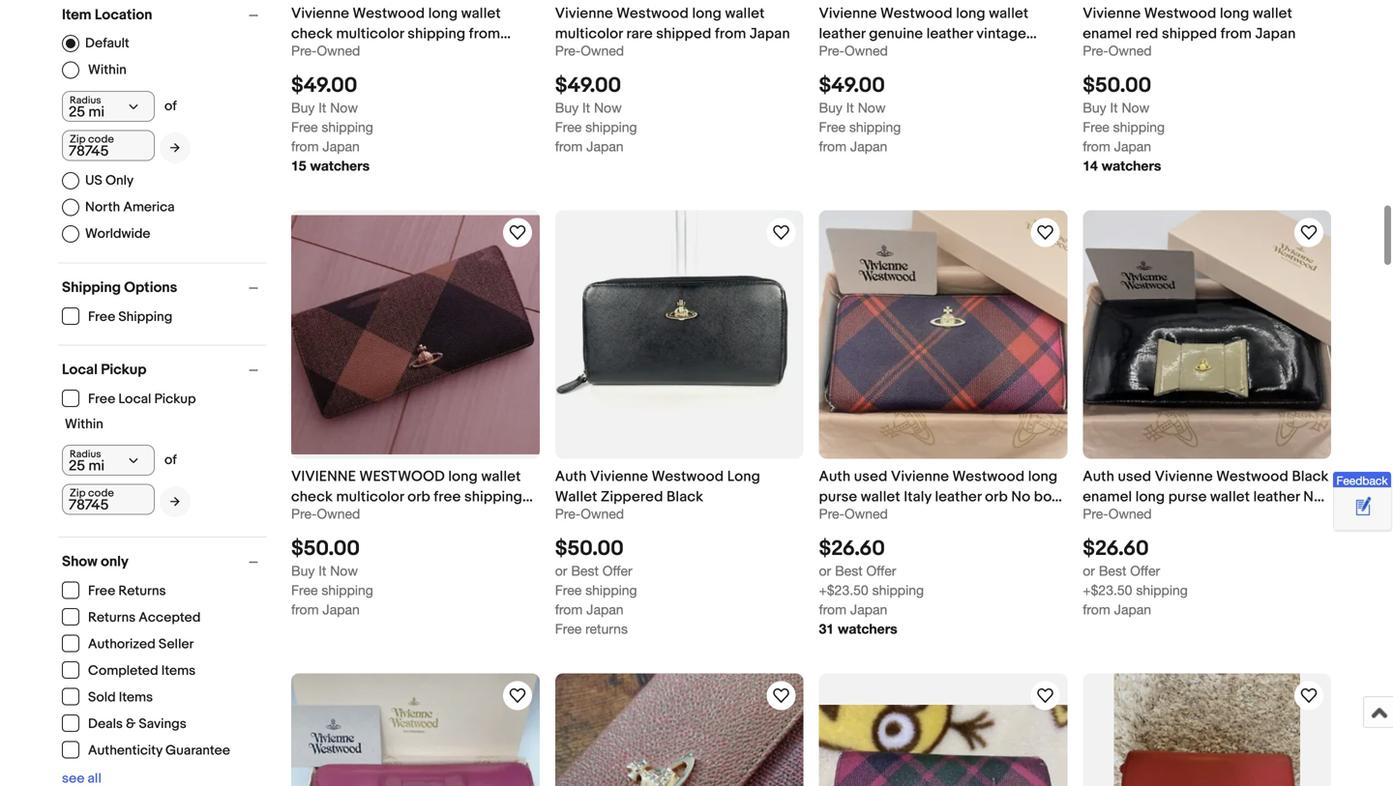 Task type: vqa. For each thing, say whether or not it's contained in the screenshot.
japan in $50.00 or Best Offer Free shipping from Japan Free returns
yes



Task type: locate. For each thing, give the bounding box(es) containing it.
1 +$23.50 from the left
[[819, 583, 869, 599]]

japan inside $49.00 buy it now free shipping from japan 15 watchers
[[323, 139, 360, 155]]

0 horizontal spatial offer
[[603, 563, 633, 579]]

from inside vivienne westwood long wallet check multicolor shipping from japan
[[469, 25, 500, 43]]

auth used vivienne westwood black enamel long purse wallet  leather no box 574
[[1083, 468, 1329, 526]]

local down local pickup dropdown button
[[118, 391, 151, 408]]

0 vertical spatial pickup
[[101, 361, 147, 379]]

1 orb from the left
[[408, 489, 431, 506]]

north america link
[[62, 199, 175, 216]]

1 shipped from the left
[[656, 25, 712, 43]]

1 vertical spatial of
[[165, 452, 177, 469]]

$49.00 buy it now free shipping from japan down rare
[[555, 73, 637, 155]]

auth for auth used vivienne westwood black enamel long purse wallet  leather no box 574
[[1083, 468, 1115, 486]]

2 horizontal spatial watchers
[[1102, 158, 1162, 174]]

auth
[[555, 468, 587, 486], [819, 468, 851, 486], [1083, 468, 1115, 486]]

local pickup
[[62, 361, 147, 379]]

2 horizontal spatial offer
[[1131, 563, 1160, 579]]

used for long
[[1118, 468, 1152, 486]]

offer inside $50.00 or best offer free shipping from japan free returns
[[603, 563, 633, 579]]

2 or from the left
[[819, 563, 832, 579]]

vivienne westwood long wallet check multicolor orb free shipping from japan heading
[[291, 468, 533, 526]]

0 horizontal spatial $26.60
[[819, 537, 885, 562]]

returns
[[118, 584, 166, 600], [88, 610, 136, 627]]

2 auth from the left
[[819, 468, 851, 486]]

from inside $26.60 or best offer +$23.50 shipping from japan 31 watchers
[[819, 602, 847, 618]]

check up $49.00 buy it now free shipping from japan 15 watchers
[[291, 25, 333, 43]]

default
[[85, 35, 129, 52]]

multicolor inside vivienne westwood long wallet check multicolor shipping from japan
[[336, 25, 404, 43]]

vivienne inside auth used vivienne westwood long purse wallet italy leather orb no box check 208
[[891, 468, 949, 486]]

pre- left 208
[[819, 506, 845, 522]]

2 $49.00 from the left
[[555, 73, 621, 98]]

$50.00
[[1083, 73, 1152, 98], [291, 537, 360, 562], [555, 537, 624, 562]]

1 horizontal spatial watchers
[[838, 621, 898, 637]]

$50.00 down red
[[1083, 73, 1152, 98]]

0 vertical spatial enamel
[[1083, 25, 1133, 43]]

no for leather
[[1304, 489, 1323, 506]]

2 used from the left
[[1118, 468, 1152, 486]]

None text field
[[62, 130, 155, 161]]

completed items link
[[62, 662, 197, 680]]

0 vertical spatial items
[[161, 663, 196, 680]]

free inside $49.00 buy it now free shipping from japan 15 watchers
[[291, 119, 318, 135]]

watch auth vivienne westwood long wallet zippered black image
[[770, 221, 793, 245]]

2 horizontal spatial auth
[[1083, 468, 1115, 486]]

authorized seller link
[[62, 635, 195, 653]]

returns up returns accepted
[[118, 584, 166, 600]]

1 vertical spatial enamel
[[1083, 489, 1133, 506]]

japan inside the $50.00 buy it now free shipping from japan 14 watchers
[[1115, 139, 1152, 155]]

authenticity guarantee
[[88, 743, 230, 760]]

buy for vivienne westwood long wallet check multicolor orb free shipping from japan
[[291, 563, 315, 579]]

0 vertical spatial local
[[62, 361, 98, 379]]

apply within filter image
[[170, 496, 180, 508]]

1 or from the left
[[555, 563, 568, 579]]

shipping inside "vivienne westwood long wallet check multicolor orb free shipping from japan"
[[464, 489, 523, 506]]

shipping inside $26.60 or best offer +$23.50 shipping from japan
[[1136, 583, 1188, 599]]

us
[[85, 173, 102, 189]]

$49.00 inside $49.00 buy it now free shipping from japan 15 watchers
[[291, 73, 358, 98]]

0 horizontal spatial $50.00
[[291, 537, 360, 562]]

574
[[1117, 509, 1141, 526]]

offer for $50.00
[[603, 563, 633, 579]]

$50.00 for wallet
[[555, 537, 624, 562]]

1 vertical spatial pickup
[[154, 391, 196, 408]]

offer inside $26.60 or best offer +$23.50 shipping from japan
[[1131, 563, 1160, 579]]

shipping options button
[[62, 279, 267, 297]]

free returns
[[88, 584, 166, 600]]

local up free local pickup link
[[62, 361, 98, 379]]

or inside $50.00 or best offer free shipping from japan free returns
[[555, 563, 568, 579]]

3 offer from the left
[[1131, 563, 1160, 579]]

2 horizontal spatial or
[[1083, 563, 1095, 579]]

shipping
[[62, 279, 121, 297], [118, 309, 173, 326]]

buy for vivienne westwood long wallet leather genuine leather vintage camel brown
[[819, 100, 843, 116]]

returns down the free returns link
[[88, 610, 136, 627]]

long for vivienne westwood long wallet leather genuine leather vintage camel brown
[[956, 5, 986, 22]]

wallet
[[555, 489, 598, 506]]

items
[[161, 663, 196, 680], [119, 690, 153, 706]]

long inside vivienne westwood long wallet check multicolor shipping from japan
[[428, 5, 458, 22]]

owned
[[317, 43, 360, 59], [581, 43, 624, 59], [845, 43, 888, 59], [1109, 43, 1152, 59], [317, 506, 360, 522], [581, 506, 624, 522], [845, 506, 888, 522], [1109, 506, 1152, 522]]

0 horizontal spatial local
[[62, 361, 98, 379]]

location
[[95, 6, 152, 24]]

check down vivienne
[[291, 489, 333, 506]]

watchers right 15
[[310, 158, 370, 174]]

pre- down vivienne
[[291, 506, 317, 522]]

2 of from the top
[[165, 452, 177, 469]]

auth vivienne westwood long wallet zippered black heading
[[555, 468, 761, 506]]

vivienne inside 'vivienne westwood long wallet multicolor rare shipped from japan pre-owned'
[[555, 5, 613, 22]]

watch vivienne westwood long wallet pink multicolor orb used image
[[770, 685, 793, 708]]

pre- left brown
[[819, 43, 845, 59]]

watchers right the "14"
[[1102, 158, 1162, 174]]

$26.60 down 208
[[819, 537, 885, 562]]

1 horizontal spatial orb
[[985, 489, 1008, 506]]

free inside the $50.00 buy it now free shipping from japan
[[291, 583, 318, 599]]

japan
[[750, 25, 790, 43], [1256, 25, 1296, 43], [291, 46, 332, 63], [323, 139, 360, 155], [587, 139, 624, 155], [851, 139, 888, 155], [1115, 139, 1152, 155], [326, 509, 367, 526], [323, 602, 360, 618], [587, 602, 624, 618], [851, 602, 888, 618], [1115, 602, 1152, 618]]

$26.60 or best offer +$23.50 shipping from japan 31 watchers
[[819, 537, 924, 637]]

used inside auth used vivienne westwood long purse wallet italy leather orb no box check 208
[[854, 468, 888, 486]]

rare
[[627, 25, 653, 43]]

wallet
[[461, 5, 501, 22], [725, 5, 765, 22], [989, 5, 1029, 22], [1253, 5, 1293, 22], [481, 468, 521, 486], [861, 489, 901, 506], [1211, 489, 1250, 506]]

1 horizontal spatial no
[[1304, 489, 1323, 506]]

0 horizontal spatial pickup
[[101, 361, 147, 379]]

orb left box
[[985, 489, 1008, 506]]

2 horizontal spatial $49.00
[[819, 73, 885, 98]]

watchers inside the $50.00 buy it now free shipping from japan 14 watchers
[[1102, 158, 1162, 174]]

1 horizontal spatial auth
[[819, 468, 851, 486]]

check
[[291, 25, 333, 43], [291, 489, 333, 506], [819, 509, 861, 526]]

deals & savings
[[88, 717, 187, 733]]

2 horizontal spatial best
[[1099, 563, 1127, 579]]

2 enamel from the top
[[1083, 489, 1133, 506]]

vivienne westwood wallet orb red long wallet shipped from japan image
[[1114, 674, 1301, 787]]

multicolor
[[336, 25, 404, 43], [555, 25, 623, 43], [336, 489, 404, 506]]

long inside the 'vivienne westwood long wallet enamel red shipped from japan pre-owned'
[[1220, 5, 1250, 22]]

long inside auth used vivienne westwood long purse wallet italy leather orb no box check 208
[[1028, 468, 1058, 486]]

it
[[319, 100, 326, 116], [583, 100, 590, 116], [847, 100, 854, 116], [1111, 100, 1118, 116], [319, 563, 326, 579]]

0 vertical spatial black
[[1292, 468, 1329, 486]]

it for vivienne westwood long wallet check multicolor orb free shipping from japan
[[319, 563, 326, 579]]

show
[[62, 554, 98, 571]]

items up deals & savings on the bottom of the page
[[119, 690, 153, 706]]

vivienne
[[291, 5, 349, 22], [555, 5, 613, 22], [819, 5, 877, 22], [1083, 5, 1141, 22], [590, 468, 649, 486], [891, 468, 949, 486], [1155, 468, 1213, 486]]

best inside $26.60 or best offer +$23.50 shipping from japan
[[1099, 563, 1127, 579]]

buy
[[291, 100, 315, 116], [555, 100, 579, 116], [819, 100, 843, 116], [1083, 100, 1107, 116], [291, 563, 315, 579]]

pre- left red
[[1083, 43, 1109, 59]]

long inside vivienne westwood long wallet leather genuine leather vintage camel brown
[[956, 5, 986, 22]]

3 best from the left
[[1099, 563, 1127, 579]]

item location button
[[62, 6, 267, 24]]

black
[[1292, 468, 1329, 486], [667, 489, 704, 506]]

2 $49.00 buy it now free shipping from japan from the left
[[819, 73, 901, 155]]

vivienne westwood long wallet multicolor rare shipped from japan pre-owned
[[555, 5, 790, 59]]

auth up wallet
[[555, 468, 587, 486]]

$26.60 for $26.60 or best offer +$23.50 shipping from japan
[[1083, 537, 1149, 562]]

2 horizontal spatial $50.00
[[1083, 73, 1152, 98]]

vivienne inside auth used vivienne westwood black enamel long purse wallet  leather no box 574
[[1155, 468, 1213, 486]]

now inside $49.00 buy it now free shipping from japan 15 watchers
[[330, 100, 358, 116]]

wallet for vivienne westwood long wallet multicolor rare shipped from japan pre-owned
[[725, 5, 765, 22]]

1 $49.00 from the left
[[291, 73, 358, 98]]

1 horizontal spatial local
[[118, 391, 151, 408]]

or up the 31
[[819, 563, 832, 579]]

buy inside the $50.00 buy it now free shipping from japan
[[291, 563, 315, 579]]

or down 'box'
[[1083, 563, 1095, 579]]

used up 574
[[1118, 468, 1152, 486]]

$26.60 inside $26.60 or best offer +$23.50 shipping from japan 31 watchers
[[819, 537, 885, 562]]

watch auth used vivienne westwood long purse wallet italy leather orb no box check 208 image
[[1034, 221, 1057, 245]]

1 vertical spatial local
[[118, 391, 151, 408]]

2 purse from the left
[[1169, 489, 1207, 506]]

0 vertical spatial of
[[165, 98, 177, 115]]

long
[[428, 5, 458, 22], [692, 5, 722, 22], [956, 5, 986, 22], [1220, 5, 1250, 22], [448, 468, 478, 486], [1028, 468, 1058, 486], [1136, 489, 1165, 506]]

0 horizontal spatial purse
[[819, 489, 858, 506]]

best inside $50.00 or best offer free shipping from japan free returns
[[571, 563, 599, 579]]

authenticity
[[88, 743, 162, 760]]

offer
[[603, 563, 633, 579], [867, 563, 897, 579], [1131, 563, 1160, 579]]

offer down 574
[[1131, 563, 1160, 579]]

items for sold items
[[119, 690, 153, 706]]

1 no from the left
[[1012, 489, 1031, 506]]

check left 208
[[819, 509, 861, 526]]

orb inside "vivienne westwood long wallet check multicolor orb free shipping from japan"
[[408, 489, 431, 506]]

multicolor for $49.00
[[336, 25, 404, 43]]

items down seller
[[161, 663, 196, 680]]

pickup down local pickup dropdown button
[[154, 391, 196, 408]]

1 used from the left
[[854, 468, 888, 486]]

purse inside auth used vivienne westwood long purse wallet italy leather orb no box check 208
[[819, 489, 858, 506]]

0 horizontal spatial items
[[119, 690, 153, 706]]

or
[[555, 563, 568, 579], [819, 563, 832, 579], [1083, 563, 1095, 579]]

1 offer from the left
[[603, 563, 633, 579]]

1 vertical spatial black
[[667, 489, 704, 506]]

enamel inside the 'vivienne westwood long wallet enamel red shipped from japan pre-owned'
[[1083, 25, 1133, 43]]

of up apply within filter icon
[[165, 452, 177, 469]]

shipped for $49.00
[[656, 25, 712, 43]]

within down default
[[88, 62, 127, 78]]

long inside 'vivienne westwood long wallet multicolor rare shipped from japan pre-owned'
[[692, 5, 722, 22]]

of up apply within filter image
[[165, 98, 177, 115]]

1 horizontal spatial $49.00 buy it now free shipping from japan
[[819, 73, 901, 155]]

watch vivienne westwood long wallet check multicolor orb free shipping from japan image
[[506, 221, 529, 245]]

0 horizontal spatial no
[[1012, 489, 1031, 506]]

us only link
[[62, 172, 134, 190]]

completed items
[[88, 663, 196, 680]]

shipping up free shipping link
[[62, 279, 121, 297]]

$26.60
[[819, 537, 885, 562], [1083, 537, 1149, 562]]

0 horizontal spatial used
[[854, 468, 888, 486]]

pre-
[[291, 43, 317, 59], [555, 43, 581, 59], [819, 43, 845, 59], [1083, 43, 1109, 59], [291, 506, 317, 522], [555, 506, 581, 522], [819, 506, 845, 522], [1083, 506, 1109, 522]]

1 horizontal spatial best
[[835, 563, 863, 579]]

auth used vivienne westwood long purse wallet italy leather orb no box check 208 link
[[819, 467, 1068, 526]]

now for vivienne westwood long wallet multicolor rare shipped from japan
[[594, 100, 622, 116]]

local
[[62, 361, 98, 379], [118, 391, 151, 408]]

it for vivienne westwood long wallet multicolor rare shipped from japan
[[583, 100, 590, 116]]

1 horizontal spatial shipped
[[1162, 25, 1218, 43]]

now for vivienne westwood long wallet check multicolor orb free shipping from japan
[[330, 563, 358, 579]]

auth used vivienne westwood black enamel long purse wallet  leather no box 574 image
[[1083, 211, 1332, 459]]

best inside $26.60 or best offer +$23.50 shipping from japan 31 watchers
[[835, 563, 863, 579]]

of
[[165, 98, 177, 115], [165, 452, 177, 469]]

wallet for vivienne westwood long wallet leather genuine leather vintage camel brown
[[989, 5, 1029, 22]]

2 vertical spatial check
[[819, 509, 861, 526]]

+$23.50
[[819, 583, 869, 599], [1083, 583, 1133, 599]]

0 horizontal spatial black
[[667, 489, 704, 506]]

0 vertical spatial shipping
[[62, 279, 121, 297]]

1 horizontal spatial $26.60
[[1083, 537, 1149, 562]]

watchers
[[310, 158, 370, 174], [1102, 158, 1162, 174], [838, 621, 898, 637]]

auth inside auth used vivienne westwood black enamel long purse wallet  leather no box 574
[[1083, 468, 1115, 486]]

used
[[854, 468, 888, 486], [1118, 468, 1152, 486]]

1 vertical spatial returns
[[88, 610, 136, 627]]

free shipping
[[88, 309, 173, 326]]

within
[[88, 62, 127, 78], [65, 417, 103, 433]]

$26.60 inside $26.60 or best offer +$23.50 shipping from japan
[[1083, 537, 1149, 562]]

orb
[[408, 489, 431, 506], [985, 489, 1008, 506]]

watchers for $49.00
[[310, 158, 370, 174]]

1 enamel from the top
[[1083, 25, 1133, 43]]

offer down 208
[[867, 563, 897, 579]]

0 horizontal spatial $49.00 buy it now free shipping from japan
[[555, 73, 637, 155]]

$26.60 down 574
[[1083, 537, 1149, 562]]

1 horizontal spatial or
[[819, 563, 832, 579]]

japan inside 'vivienne westwood long wallet multicolor rare shipped from japan pre-owned'
[[750, 25, 790, 43]]

buy inside the $50.00 buy it now free shipping from japan 14 watchers
[[1083, 100, 1107, 116]]

or inside $26.60 or best offer +$23.50 shipping from japan 31 watchers
[[819, 563, 832, 579]]

worldwide
[[85, 226, 150, 242]]

multicolor for $50.00
[[336, 489, 404, 506]]

japan inside vivienne westwood long wallet check multicolor shipping from japan
[[291, 46, 332, 63]]

or down wallet
[[555, 563, 568, 579]]

shipping
[[408, 25, 466, 43], [322, 119, 373, 135], [586, 119, 637, 135], [850, 119, 901, 135], [1114, 119, 1165, 135], [464, 489, 523, 506], [322, 583, 373, 599], [586, 583, 637, 599], [873, 583, 924, 599], [1136, 583, 1188, 599]]

3 auth from the left
[[1083, 468, 1115, 486]]

genuine
[[869, 25, 923, 43]]

now inside the $50.00 buy it now free shipping from japan 14 watchers
[[1122, 100, 1150, 116]]

from inside $26.60 or best offer +$23.50 shipping from japan
[[1083, 602, 1111, 618]]

vivienne westwood long wallet enamel red shipped from japan heading
[[1083, 5, 1296, 43]]

vivienne westwood long wallet leather genuine leather vintage camel brown
[[819, 5, 1029, 63]]

it inside the $50.00 buy it now free shipping from japan 14 watchers
[[1111, 100, 1118, 116]]

enamel left red
[[1083, 25, 1133, 43]]

0 vertical spatial within
[[88, 62, 127, 78]]

1 purse from the left
[[819, 489, 858, 506]]

wallet inside vivienne westwood long wallet check multicolor shipping from japan
[[461, 5, 501, 22]]

owned inside the 'vivienne westwood long wallet enamel red shipped from japan pre-owned'
[[1109, 43, 1152, 59]]

used for wallet
[[854, 468, 888, 486]]

within down free local pickup link
[[65, 417, 103, 433]]

1 of from the top
[[165, 98, 177, 115]]

long inside auth used vivienne westwood black enamel long purse wallet  leather no box 574
[[1136, 489, 1165, 506]]

watchers right the 31
[[838, 621, 898, 637]]

vivienne westwood long wallet multicolor rare shipped from japan heading
[[555, 5, 790, 43]]

default link
[[62, 35, 129, 52]]

shipped inside 'vivienne westwood long wallet multicolor rare shipped from japan pre-owned'
[[656, 25, 712, 43]]

vivienne westwood long wallet enamel red shipped from japan link
[[1083, 3, 1332, 43]]

1 horizontal spatial black
[[1292, 468, 1329, 486]]

auth used vivienne westwood black enamel long purse wallet  leather no box 574 heading
[[1083, 468, 1329, 526]]

vivienne westwood long wallet leather genuine leather vintage camel brown link
[[819, 3, 1068, 63]]

wallet for vivienne westwood long wallet enamel red shipped from japan pre-owned
[[1253, 5, 1293, 22]]

2 offer from the left
[[867, 563, 897, 579]]

shipped inside the 'vivienne westwood long wallet enamel red shipped from japan pre-owned'
[[1162, 25, 1218, 43]]

watchers inside $26.60 or best offer +$23.50 shipping from japan 31 watchers
[[838, 621, 898, 637]]

wallet inside 'vivienne westwood long wallet multicolor rare shipped from japan pre-owned'
[[725, 5, 765, 22]]

auth for auth used vivienne westwood long purse wallet italy leather orb no box check 208
[[819, 468, 851, 486]]

multicolor inside 'vivienne westwood long wallet multicolor rare shipped from japan pre-owned'
[[555, 25, 623, 43]]

long for vivienne westwood long wallet check multicolor orb free shipping from japan
[[448, 468, 478, 486]]

3 $49.00 from the left
[[819, 73, 885, 98]]

2 shipped from the left
[[1162, 25, 1218, 43]]

shipping inside the $50.00 buy it now free shipping from japan 14 watchers
[[1114, 119, 1165, 135]]

accepted
[[139, 610, 201, 627]]

$50.00 inside $50.00 or best offer free shipping from japan free returns
[[555, 537, 624, 562]]

2 best from the left
[[835, 563, 863, 579]]

3 or from the left
[[1083, 563, 1095, 579]]

1 horizontal spatial used
[[1118, 468, 1152, 486]]

black right zippered
[[667, 489, 704, 506]]

vivienne westwood long wallet check multicolor orb free shipping from japan image
[[291, 215, 540, 455]]

watch vivienne westwood long wallet pink multicolor check shipped from japan image
[[1034, 685, 1057, 708]]

wallet inside vivienne westwood long wallet leather genuine leather vintage camel brown
[[989, 5, 1029, 22]]

westwood
[[360, 468, 445, 486]]

pre- left zippered
[[555, 506, 581, 522]]

shipped right red
[[1162, 25, 1218, 43]]

auth up 'box'
[[1083, 468, 1115, 486]]

long inside "vivienne westwood long wallet check multicolor orb free shipping from japan"
[[448, 468, 478, 486]]

auth used vivienne westwood pink enamel long purse wallet leather no box 9223 image
[[291, 674, 540, 787]]

1 auth from the left
[[555, 468, 587, 486]]

0 horizontal spatial best
[[571, 563, 599, 579]]

pickup up free local pickup link
[[101, 361, 147, 379]]

auth inside auth used vivienne westwood long purse wallet italy leather orb no box check 208
[[819, 468, 851, 486]]

auth right long
[[819, 468, 851, 486]]

pre-owned
[[291, 43, 360, 59], [819, 43, 888, 59], [291, 506, 360, 522], [819, 506, 888, 522], [1083, 506, 1152, 522]]

1 horizontal spatial $49.00
[[555, 73, 621, 98]]

0 horizontal spatial +$23.50
[[819, 583, 869, 599]]

best for $26.60
[[835, 563, 863, 579]]

vivienne westwood long wallet pink multicolor orb used image
[[555, 674, 804, 787]]

completed
[[88, 663, 158, 680]]

check inside "vivienne westwood long wallet check multicolor orb free shipping from japan"
[[291, 489, 333, 506]]

westwood inside vivienne westwood long wallet leather genuine leather vintage camel brown
[[881, 5, 953, 22]]

box
[[1083, 509, 1113, 526]]

$49.00 buy it now free shipping from japan
[[555, 73, 637, 155], [819, 73, 901, 155]]

auth vivienne westwood long wallet zippered black link
[[555, 467, 804, 506]]

1 horizontal spatial purse
[[1169, 489, 1207, 506]]

$49.00 buy it now free shipping from japan down camel
[[819, 73, 901, 155]]

0 horizontal spatial orb
[[408, 489, 431, 506]]

2 $26.60 from the left
[[1083, 537, 1149, 562]]

$50.00 down vivienne
[[291, 537, 360, 562]]

0 horizontal spatial auth
[[555, 468, 587, 486]]

1 best from the left
[[571, 563, 599, 579]]

savings
[[139, 717, 187, 733]]

leather inside auth used vivienne westwood long purse wallet italy leather orb no box check 208
[[935, 489, 982, 506]]

used inside auth used vivienne westwood black enamel long purse wallet  leather no box 574
[[1118, 468, 1152, 486]]

shipped
[[656, 25, 712, 43], [1162, 25, 1218, 43]]

2 +$23.50 from the left
[[1083, 583, 1133, 599]]

1 vertical spatial items
[[119, 690, 153, 706]]

enamel up 'box'
[[1083, 489, 1133, 506]]

$50.00 inside the $50.00 buy it now free shipping from japan 14 watchers
[[1083, 73, 1152, 98]]

authorized seller
[[88, 637, 194, 653]]

auth used vivienne westwood long purse wallet italy leather orb no box check 208 image
[[819, 211, 1068, 459]]

shipping down options on the left top of the page
[[118, 309, 173, 326]]

vivienne westwood long wallet pink multicolor check shipped from japan image
[[819, 705, 1068, 787]]

+$23.50 inside $26.60 or best offer +$23.50 shipping from japan
[[1083, 583, 1133, 599]]

$49.00 for vivienne westwood long wallet leather genuine leather vintage camel brown
[[819, 73, 885, 98]]

now
[[330, 100, 358, 116], [594, 100, 622, 116], [858, 100, 886, 116], [1122, 100, 1150, 116], [330, 563, 358, 579]]

pre- left 574
[[1083, 506, 1109, 522]]

+$23.50 down 'box'
[[1083, 583, 1133, 599]]

1 horizontal spatial items
[[161, 663, 196, 680]]

local inside free local pickup link
[[118, 391, 151, 408]]

+$23.50 up the 31
[[819, 583, 869, 599]]

1 horizontal spatial +$23.50
[[1083, 583, 1133, 599]]

0 horizontal spatial $49.00
[[291, 73, 358, 98]]

shipped right rare
[[656, 25, 712, 43]]

0 horizontal spatial shipped
[[656, 25, 712, 43]]

2 no from the left
[[1304, 489, 1323, 506]]

no inside auth used vivienne westwood black enamel long purse wallet  leather no box 574
[[1304, 489, 1323, 506]]

1 $26.60 from the left
[[819, 537, 885, 562]]

free
[[291, 119, 318, 135], [555, 119, 582, 135], [819, 119, 846, 135], [1083, 119, 1110, 135], [88, 309, 115, 326], [88, 391, 115, 408], [291, 583, 318, 599], [555, 583, 582, 599], [88, 584, 115, 600], [555, 621, 582, 637]]

it inside the $50.00 buy it now free shipping from japan
[[319, 563, 326, 579]]

pre- left rare
[[555, 43, 581, 59]]

check inside vivienne westwood long wallet check multicolor shipping from japan
[[291, 25, 333, 43]]

orb down "westwood" at the left bottom of page
[[408, 489, 431, 506]]

2 orb from the left
[[985, 489, 1008, 506]]

offer inside $26.60 or best offer +$23.50 shipping from japan 31 watchers
[[867, 563, 897, 579]]

0 horizontal spatial or
[[555, 563, 568, 579]]

0 horizontal spatial watchers
[[310, 158, 370, 174]]

1 horizontal spatial offer
[[867, 563, 897, 579]]

1 horizontal spatial $50.00
[[555, 537, 624, 562]]

free local pickup
[[88, 391, 196, 408]]

wallet for vivienne westwood long wallet check multicolor orb free shipping from japan
[[481, 468, 521, 486]]

$50.00 down wallet
[[555, 537, 624, 562]]

wallet for vivienne westwood long wallet check multicolor shipping from japan
[[461, 5, 501, 22]]

purse
[[819, 489, 858, 506], [1169, 489, 1207, 506]]

offer up the 'returns'
[[603, 563, 633, 579]]

black left feedback
[[1292, 468, 1329, 486]]

1 vertical spatial check
[[291, 489, 333, 506]]

1 $49.00 buy it now free shipping from japan from the left
[[555, 73, 637, 155]]

best
[[571, 563, 599, 579], [835, 563, 863, 579], [1099, 563, 1127, 579]]

red
[[1136, 25, 1159, 43]]

$49.00 buy it now free shipping from japan for vivienne westwood long wallet leather genuine leather vintage camel brown
[[819, 73, 901, 155]]

0 vertical spatial check
[[291, 25, 333, 43]]

None text field
[[62, 484, 155, 515]]

used up 208
[[854, 468, 888, 486]]

japan inside the $50.00 buy it now free shipping from japan
[[323, 602, 360, 618]]

wallet inside "vivienne westwood long wallet check multicolor orb free shipping from japan"
[[481, 468, 521, 486]]

long for vivienne westwood long wallet check multicolor shipping from japan
[[428, 5, 458, 22]]



Task type: describe. For each thing, give the bounding box(es) containing it.
zippered
[[601, 489, 663, 506]]

guarantee
[[165, 743, 230, 760]]

watch auth used vivienne westwood black enamel long purse wallet  leather no box 574 image
[[1298, 221, 1321, 245]]

japan inside "vivienne westwood long wallet check multicolor orb free shipping from japan"
[[326, 509, 367, 526]]

feedback
[[1337, 474, 1388, 488]]

leather inside auth used vivienne westwood black enamel long purse wallet  leather no box 574
[[1254, 489, 1300, 506]]

of for local pickup
[[165, 452, 177, 469]]

free shipping link
[[62, 308, 173, 326]]

only
[[101, 554, 129, 571]]

$50.00 inside the $50.00 buy it now free shipping from japan
[[291, 537, 360, 562]]

vivienne inside vivienne westwood long wallet leather genuine leather vintage camel brown
[[819, 5, 877, 22]]

check for $50.00
[[291, 489, 333, 506]]

shipping inside $50.00 or best offer free shipping from japan free returns
[[586, 583, 637, 599]]

check for $49.00
[[291, 25, 333, 43]]

vivienne westwood long wallet multicolor rare shipped from japan link
[[555, 3, 804, 43]]

no for orb
[[1012, 489, 1031, 506]]

or for $26.60
[[819, 563, 832, 579]]

purse inside auth used vivienne westwood black enamel long purse wallet  leather no box 574
[[1169, 489, 1207, 506]]

westwood inside 'vivienne westwood long wallet multicolor rare shipped from japan pre-owned'
[[617, 5, 689, 22]]

&
[[126, 717, 136, 733]]

watchers for $26.60
[[838, 621, 898, 637]]

pre- up $49.00 buy it now free shipping from japan 15 watchers
[[291, 43, 317, 59]]

item
[[62, 6, 92, 24]]

auth vivienne westwood long wallet zippered black image
[[555, 211, 804, 459]]

owned inside auth vivienne westwood long wallet zippered black pre-owned
[[581, 506, 624, 522]]

$49.00 for vivienne westwood long wallet multicolor rare shipped from japan
[[555, 73, 621, 98]]

$50.00 or best offer free shipping from japan free returns
[[555, 537, 637, 637]]

or for $50.00
[[555, 563, 568, 579]]

shipping options
[[62, 279, 177, 297]]

pre-owned for $26.60
[[1083, 506, 1152, 522]]

it for vivienne westwood long wallet leather genuine leather vintage camel brown
[[847, 100, 854, 116]]

$26.60 for $26.60 or best offer +$23.50 shipping from japan 31 watchers
[[819, 537, 885, 562]]

15
[[291, 158, 306, 174]]

item location
[[62, 6, 152, 24]]

it inside $49.00 buy it now free shipping from japan 15 watchers
[[319, 100, 326, 116]]

westwood inside auth used vivienne westwood black enamel long purse wallet  leather no box 574
[[1217, 468, 1289, 486]]

show only
[[62, 554, 129, 571]]

auth used vivienne westwood long purse wallet italy leather orb no box check 208
[[819, 468, 1060, 526]]

vivienne inside the 'vivienne westwood long wallet enamel red shipped from japan pre-owned'
[[1083, 5, 1141, 22]]

long for vivienne westwood long wallet enamel red shipped from japan pre-owned
[[1220, 5, 1250, 22]]

shipping inside $49.00 buy it now free shipping from japan 15 watchers
[[322, 119, 373, 135]]

free
[[434, 489, 461, 506]]

pre-owned for $49.00
[[819, 43, 888, 59]]

vivienne westwood long wallet enamel red shipped from japan pre-owned
[[1083, 5, 1296, 59]]

+$23.50 for $26.60 or best offer +$23.50 shipping from japan
[[1083, 583, 1133, 599]]

check inside auth used vivienne westwood long purse wallet italy leather orb no box check 208
[[819, 509, 861, 526]]

wallet inside auth used vivienne westwood black enamel long purse wallet  leather no box 574
[[1211, 489, 1250, 506]]

owned inside 'vivienne westwood long wallet multicolor rare shipped from japan pre-owned'
[[581, 43, 624, 59]]

japan inside $26.60 or best offer +$23.50 shipping from japan
[[1115, 602, 1152, 618]]

from inside the $50.00 buy it now free shipping from japan
[[291, 602, 319, 618]]

vivienne westwood long wallet check multicolor orb free shipping from japan
[[291, 468, 523, 526]]

pre-owned for $50.00
[[291, 506, 360, 522]]

buy inside $49.00 buy it now free shipping from japan 15 watchers
[[291, 100, 315, 116]]

offer for $26.60
[[867, 563, 897, 579]]

options
[[124, 279, 177, 297]]

black inside auth used vivienne westwood black enamel long purse wallet  leather no box 574
[[1292, 468, 1329, 486]]

camel
[[819, 46, 860, 63]]

watch vivienne westwood wallet orb red long wallet shipped from japan image
[[1298, 685, 1321, 708]]

box
[[1034, 489, 1060, 506]]

best for $50.00
[[571, 563, 599, 579]]

sold items
[[88, 690, 153, 706]]

1 vertical spatial shipping
[[118, 309, 173, 326]]

$26.60 or best offer +$23.50 shipping from japan
[[1083, 537, 1188, 618]]

$49.00 buy it now free shipping from japan 15 watchers
[[291, 73, 373, 174]]

1 vertical spatial within
[[65, 417, 103, 433]]

items for completed items
[[161, 663, 196, 680]]

buy for vivienne westwood long wallet multicolor rare shipped from japan
[[555, 100, 579, 116]]

westwood inside vivienne westwood long wallet check multicolor shipping from japan
[[353, 5, 425, 22]]

from inside the 'vivienne westwood long wallet enamel red shipped from japan pre-owned'
[[1221, 25, 1252, 43]]

+$23.50 for $26.60 or best offer +$23.50 shipping from japan 31 watchers
[[819, 583, 869, 599]]

$50.00 buy it now free shipping from japan 14 watchers
[[1083, 73, 1165, 174]]

pre- inside auth vivienne westwood long wallet zippered black pre-owned
[[555, 506, 581, 522]]

208
[[864, 509, 890, 526]]

returns accepted link
[[62, 609, 202, 627]]

deals & savings link
[[62, 715, 188, 733]]

from inside $50.00 or best offer free shipping from japan free returns
[[555, 602, 583, 618]]

auth vivienne westwood long wallet zippered black pre-owned
[[555, 468, 761, 522]]

seller
[[159, 637, 194, 653]]

enamel inside auth used vivienne westwood black enamel long purse wallet  leather no box 574
[[1083, 489, 1133, 506]]

returns accepted
[[88, 610, 201, 627]]

shipping inside $26.60 or best offer +$23.50 shipping from japan 31 watchers
[[873, 583, 924, 599]]

free local pickup link
[[62, 390, 197, 408]]

vivienne westwood long wallet leather genuine leather vintage camel brown heading
[[819, 5, 1037, 63]]

apply within filter image
[[170, 142, 180, 154]]

sold items link
[[62, 689, 154, 706]]

sold
[[88, 690, 116, 706]]

vivienne inside auth vivienne westwood long wallet zippered black pre-owned
[[590, 468, 649, 486]]

watchers for $50.00
[[1102, 158, 1162, 174]]

worldwide link
[[62, 225, 150, 243]]

from inside 'vivienne westwood long wallet multicolor rare shipped from japan pre-owned'
[[715, 25, 746, 43]]

shipped for $50.00
[[1162, 25, 1218, 43]]

brown
[[864, 46, 905, 63]]

free inside the $50.00 buy it now free shipping from japan 14 watchers
[[1083, 119, 1110, 135]]

$50.00 buy it now free shipping from japan
[[291, 537, 373, 618]]

authorized
[[88, 637, 156, 653]]

westwood inside auth vivienne westwood long wallet zippered black pre-owned
[[652, 468, 724, 486]]

vivienne westwood long wallet check multicolor shipping from japan
[[291, 5, 501, 63]]

returns
[[586, 621, 628, 637]]

now for vivienne westwood long wallet leather genuine leather vintage camel brown
[[858, 100, 886, 116]]

vivienne westwood long wallet check multicolor orb free shipping from japan link
[[291, 467, 540, 526]]

north
[[85, 199, 120, 216]]

31
[[819, 621, 834, 637]]

auth used vivienne westwood black enamel long purse wallet  leather no box 574 link
[[1083, 467, 1332, 526]]

$50.00 for enamel
[[1083, 73, 1152, 98]]

or inside $26.60 or best offer +$23.50 shipping from japan
[[1083, 563, 1095, 579]]

pre- inside the 'vivienne westwood long wallet enamel red shipped from japan pre-owned'
[[1083, 43, 1109, 59]]

of for item location
[[165, 98, 177, 115]]

north america
[[85, 199, 175, 216]]

shipping inside the $50.00 buy it now free shipping from japan
[[322, 583, 373, 599]]

14
[[1083, 158, 1098, 174]]

authenticity guarantee link
[[62, 742, 231, 760]]

vivienne inside vivienne westwood long wallet check multicolor shipping from japan
[[291, 5, 349, 22]]

from inside the $50.00 buy it now free shipping from japan 14 watchers
[[1083, 139, 1111, 155]]

watch auth used vivienne westwood pink enamel long purse wallet leather no box 9223 image
[[506, 685, 529, 708]]

long
[[728, 468, 761, 486]]

0 vertical spatial returns
[[118, 584, 166, 600]]

only
[[105, 173, 134, 189]]

westwood inside the 'vivienne westwood long wallet enamel red shipped from japan pre-owned'
[[1145, 5, 1217, 22]]

from inside $49.00 buy it now free shipping from japan 15 watchers
[[291, 139, 319, 155]]

italy
[[904, 489, 932, 506]]

vivienne westwood long wallet check multicolor shipping from japan link
[[291, 3, 540, 63]]

wallet inside auth used vivienne westwood long purse wallet italy leather orb no box check 208
[[861, 489, 901, 506]]

america
[[123, 199, 175, 216]]

long for vivienne westwood long wallet multicolor rare shipped from japan pre-owned
[[692, 5, 722, 22]]

japan inside the 'vivienne westwood long wallet enamel red shipped from japan pre-owned'
[[1256, 25, 1296, 43]]

auth inside auth vivienne westwood long wallet zippered black pre-owned
[[555, 468, 587, 486]]

vivienne westwood long wallet check multicolor shipping from japan heading
[[291, 5, 511, 63]]

shipping inside vivienne westwood long wallet check multicolor shipping from japan
[[408, 25, 466, 43]]

pre- inside 'vivienne westwood long wallet multicolor rare shipped from japan pre-owned'
[[555, 43, 581, 59]]

black inside auth vivienne westwood long wallet zippered black pre-owned
[[667, 489, 704, 506]]

deals
[[88, 717, 123, 733]]

$49.00 buy it now free shipping from japan for vivienne westwood long wallet multicolor rare shipped from japan
[[555, 73, 637, 155]]

show only button
[[62, 554, 267, 571]]

orb inside auth used vivienne westwood long purse wallet italy leather orb no box check 208
[[985, 489, 1008, 506]]

vivienne
[[291, 468, 356, 486]]

japan inside $26.60 or best offer +$23.50 shipping from japan 31 watchers
[[851, 602, 888, 618]]

1 horizontal spatial pickup
[[154, 391, 196, 408]]

local pickup button
[[62, 361, 267, 379]]

free returns link
[[62, 582, 167, 600]]

vintage
[[977, 25, 1027, 43]]

japan inside $50.00 or best offer free shipping from japan free returns
[[587, 602, 624, 618]]

auth used vivienne westwood long purse wallet italy leather orb no box check 208 heading
[[819, 468, 1063, 526]]

westwood inside auth used vivienne westwood long purse wallet italy leather orb no box check 208
[[953, 468, 1025, 486]]

us only
[[85, 173, 134, 189]]

from inside "vivienne westwood long wallet check multicolor orb free shipping from japan"
[[291, 509, 323, 526]]



